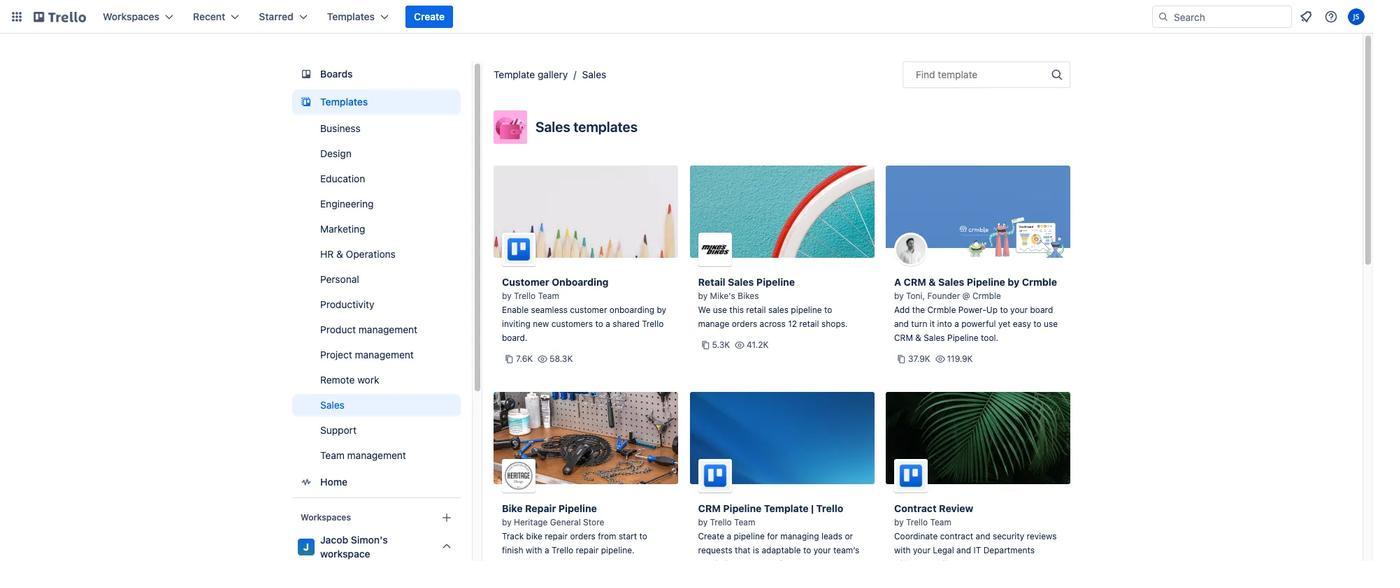 Task type: vqa. For each thing, say whether or not it's contained in the screenshot.
reviews
yes



Task type: describe. For each thing, give the bounding box(es) containing it.
to inside bike repair pipeline by heritage general store track bike repair orders from start to finish with a trello repair pipeline.
[[640, 532, 648, 542]]

trello inside bike repair pipeline by heritage general store track bike repair orders from start to finish with a trello repair pipeline.
[[552, 546, 574, 556]]

1 horizontal spatial repair
[[576, 546, 599, 556]]

sales icon image
[[494, 111, 527, 144]]

Search field
[[1170, 6, 1292, 27]]

contract review by trello team coordinate contract and security reviews with your legal and it departments without email.
[[895, 503, 1057, 562]]

project management link
[[292, 344, 461, 367]]

to inside crm pipeline template | trello by trello team create a pipeline for managing leads or requests that is adaptable to your team's needs for any type of contact or custom
[[804, 546, 812, 556]]

recent button
[[185, 6, 248, 28]]

this
[[730, 305, 744, 315]]

team management link
[[292, 445, 461, 467]]

templates
[[574, 119, 638, 135]]

bikes
[[738, 291, 759, 301]]

templates inside templates popup button
[[327, 10, 375, 22]]

project
[[320, 349, 352, 361]]

security
[[993, 532, 1025, 542]]

jacob simon's workspace
[[320, 534, 388, 560]]

it
[[930, 319, 935, 329]]

onboarding
[[610, 305, 655, 315]]

home image
[[298, 474, 315, 491]]

1 horizontal spatial crmble
[[973, 291, 1002, 301]]

pipeline.
[[601, 546, 635, 556]]

to down board
[[1034, 319, 1042, 329]]

0 notifications image
[[1298, 8, 1315, 25]]

crm pipeline template | trello by trello team create a pipeline for managing leads or requests that is adaptable to your team's needs for any type of contact or custom
[[698, 503, 865, 562]]

retail
[[698, 276, 726, 288]]

into
[[938, 319, 953, 329]]

simon's
[[351, 534, 388, 546]]

by down 'a' at the right of the page
[[895, 291, 904, 301]]

1 vertical spatial for
[[725, 560, 736, 562]]

product management
[[320, 324, 418, 336]]

j
[[303, 541, 309, 553]]

home
[[320, 476, 348, 488]]

powerful
[[962, 319, 996, 329]]

is
[[753, 546, 760, 556]]

1 vertical spatial workspaces
[[301, 513, 351, 523]]

template
[[938, 69, 978, 80]]

home link
[[292, 470, 461, 495]]

engineering link
[[292, 193, 461, 215]]

support
[[320, 425, 357, 436]]

use inside "retail sales pipeline by mike's bikes we use this retail sales pipeline to manage orders across 12 retail shops."
[[713, 305, 727, 315]]

crm inside crm pipeline template | trello by trello team create a pipeline for managing leads or requests that is adaptable to your team's needs for any type of contact or custom
[[698, 503, 721, 515]]

sales right gallery
[[582, 69, 607, 80]]

by right onboarding
[[657, 305, 667, 315]]

template inside crm pipeline template | trello by trello team create a pipeline for managing leads or requests that is adaptable to your team's needs for any type of contact or custom
[[764, 503, 809, 515]]

58.3k
[[550, 354, 573, 364]]

with inside contract review by trello team coordinate contract and security reviews with your legal and it departments without email.
[[895, 546, 911, 556]]

contract
[[895, 503, 937, 515]]

0 vertical spatial sales link
[[582, 69, 607, 80]]

product management link
[[292, 319, 461, 341]]

legal
[[933, 546, 955, 556]]

by inside "retail sales pipeline by mike's bikes we use this retail sales pipeline to manage orders across 12 retail shops."
[[698, 291, 708, 301]]

119.9k
[[947, 354, 973, 364]]

template gallery link
[[494, 69, 568, 80]]

we
[[698, 305, 711, 315]]

add
[[895, 305, 910, 315]]

trello right |
[[817, 503, 844, 515]]

enable
[[502, 305, 529, 315]]

yet
[[999, 319, 1011, 329]]

sales down remote
[[320, 399, 345, 411]]

search image
[[1158, 11, 1170, 22]]

onboarding
[[552, 276, 609, 288]]

0 vertical spatial repair
[[545, 532, 568, 542]]

a inside customer onboarding by trello team enable seamless customer onboarding by inviting new customers to a shared trello board.
[[606, 319, 611, 329]]

sales
[[769, 305, 789, 315]]

gallery
[[538, 69, 568, 80]]

review
[[940, 503, 974, 515]]

sales down it
[[924, 333, 945, 343]]

productivity
[[320, 299, 375, 311]]

new
[[533, 319, 549, 329]]

create inside crm pipeline template | trello by trello team create a pipeline for managing leads or requests that is adaptable to your team's needs for any type of contact or custom
[[698, 532, 725, 542]]

power-
[[959, 305, 987, 315]]

workspace
[[320, 548, 370, 560]]

workspaces button
[[94, 6, 182, 28]]

seamless
[[531, 305, 568, 315]]

0 vertical spatial retail
[[747, 305, 766, 315]]

a inside a crm & sales pipeline by crmble by toni, founder @ crmble add the crmble power-up to your board and turn it into a powerful yet easy to use crm & sales pipeline tool.
[[955, 319, 960, 329]]

a inside crm pipeline template | trello by trello team create a pipeline for managing leads or requests that is adaptable to your team's needs for any type of contact or custom
[[727, 532, 732, 542]]

turn
[[912, 319, 928, 329]]

across
[[760, 319, 786, 329]]

orders inside bike repair pipeline by heritage general store track bike repair orders from start to finish with a trello repair pipeline.
[[570, 532, 596, 542]]

with inside bike repair pipeline by heritage general store track bike repair orders from start to finish with a trello repair pipeline.
[[526, 546, 543, 556]]

marketing
[[320, 223, 365, 235]]

find template
[[916, 69, 978, 80]]

boards
[[320, 68, 353, 80]]

2 vertical spatial &
[[916, 333, 922, 343]]

a crm & sales pipeline by crmble by toni, founder @ crmble add the crmble power-up to your board and turn it into a powerful yet easy to use crm & sales pipeline tool.
[[895, 276, 1058, 343]]

workspaces inside popup button
[[103, 10, 160, 22]]

@
[[963, 291, 971, 301]]

founder
[[928, 291, 961, 301]]

needs
[[698, 560, 722, 562]]

boards link
[[292, 62, 461, 87]]

hr & operations link
[[292, 243, 461, 266]]

mike's bikes image
[[698, 233, 732, 267]]

board
[[1031, 305, 1054, 315]]

from
[[598, 532, 617, 542]]

bike
[[502, 503, 523, 515]]

team management
[[320, 450, 406, 462]]

to right up
[[1001, 305, 1008, 315]]

tool.
[[981, 333, 999, 343]]

0 horizontal spatial or
[[817, 560, 825, 562]]

41.2k
[[747, 340, 769, 350]]

type
[[754, 560, 772, 562]]

by inside crm pipeline template | trello by trello team create a pipeline for managing leads or requests that is adaptable to your team's needs for any type of contact or custom
[[698, 518, 708, 528]]

0 vertical spatial template
[[494, 69, 535, 80]]

12
[[788, 319, 797, 329]]

recent
[[193, 10, 225, 22]]

email.
[[926, 560, 950, 562]]

design
[[320, 148, 352, 159]]

hr
[[320, 248, 334, 260]]

marketing link
[[292, 218, 461, 241]]

team down support
[[320, 450, 345, 462]]

business link
[[292, 118, 461, 140]]



Task type: locate. For each thing, give the bounding box(es) containing it.
1 vertical spatial management
[[355, 349, 414, 361]]

trello down general
[[552, 546, 574, 556]]

2 vertical spatial crmble
[[928, 305, 957, 315]]

crmble down founder
[[928, 305, 957, 315]]

management for team management
[[347, 450, 406, 462]]

trello down customer
[[514, 291, 536, 301]]

& down turn
[[916, 333, 922, 343]]

sales inside "retail sales pipeline by mike's bikes we use this retail sales pipeline to manage orders across 12 retail shops."
[[728, 276, 754, 288]]

1 vertical spatial template
[[764, 503, 809, 515]]

back to home image
[[34, 6, 86, 28]]

sales link up 'support' link
[[292, 395, 461, 417]]

adaptable
[[762, 546, 801, 556]]

pipeline inside "retail sales pipeline by mike's bikes we use this retail sales pipeline to manage orders across 12 retail shops."
[[757, 276, 795, 288]]

and up it
[[976, 532, 991, 542]]

trello team image
[[698, 460, 732, 493], [895, 460, 928, 493]]

your inside contract review by trello team coordinate contract and security reviews with your legal and it departments without email.
[[914, 546, 931, 556]]

to up shops.
[[825, 305, 833, 315]]

0 horizontal spatial and
[[895, 319, 909, 329]]

with down bike
[[526, 546, 543, 556]]

customer onboarding by trello team enable seamless customer onboarding by inviting new customers to a shared trello board.
[[502, 276, 667, 343]]

sales link right gallery
[[582, 69, 607, 80]]

operations
[[346, 248, 396, 260]]

0 horizontal spatial &
[[336, 248, 343, 260]]

or up 'team's'
[[845, 532, 853, 542]]

trello team image for crm
[[698, 460, 732, 493]]

open information menu image
[[1325, 10, 1339, 24]]

0 horizontal spatial trello team image
[[698, 460, 732, 493]]

jacob simon (jacobsimon16) image
[[1349, 8, 1365, 25]]

remote
[[320, 374, 355, 386]]

template gallery
[[494, 69, 568, 80]]

2 horizontal spatial and
[[976, 532, 991, 542]]

engineering
[[320, 198, 374, 210]]

1 horizontal spatial use
[[1044, 319, 1058, 329]]

starred
[[259, 10, 294, 22]]

manage
[[698, 319, 730, 329]]

a up requests at the bottom right of page
[[727, 532, 732, 542]]

0 horizontal spatial orders
[[570, 532, 596, 542]]

inviting
[[502, 319, 531, 329]]

1 with from the left
[[526, 546, 543, 556]]

sales link
[[582, 69, 607, 80], [292, 395, 461, 417]]

personal link
[[292, 269, 461, 291]]

create button
[[406, 6, 453, 28]]

1 horizontal spatial trello team image
[[895, 460, 928, 493]]

by up requests at the bottom right of page
[[698, 518, 708, 528]]

1 trello team image from the left
[[698, 460, 732, 493]]

1 vertical spatial orders
[[570, 532, 596, 542]]

retail right 12
[[800, 319, 820, 329]]

primary element
[[0, 0, 1374, 34]]

with up without
[[895, 546, 911, 556]]

shared
[[613, 319, 640, 329]]

1 horizontal spatial template
[[764, 503, 809, 515]]

use down board
[[1044, 319, 1058, 329]]

by down bike
[[502, 518, 512, 528]]

a right 'into' on the bottom of page
[[955, 319, 960, 329]]

0 vertical spatial templates
[[327, 10, 375, 22]]

pipeline inside crm pipeline template | trello by trello team create a pipeline for managing leads or requests that is adaptable to your team's needs for any type of contact or custom
[[723, 503, 762, 515]]

to
[[825, 305, 833, 315], [1001, 305, 1008, 315], [596, 319, 604, 329], [1034, 319, 1042, 329], [640, 532, 648, 542], [804, 546, 812, 556]]

0 horizontal spatial template
[[494, 69, 535, 80]]

Find template field
[[903, 62, 1071, 88]]

repair down general
[[545, 532, 568, 542]]

repair
[[545, 532, 568, 542], [576, 546, 599, 556]]

pipeline inside crm pipeline template | trello by trello team create a pipeline for managing leads or requests that is adaptable to your team's needs for any type of contact or custom
[[734, 532, 765, 542]]

productivity link
[[292, 294, 461, 316]]

crm down turn
[[895, 333, 913, 343]]

|
[[811, 503, 814, 515]]

crmble up board
[[1022, 276, 1058, 288]]

retail sales pipeline by mike's bikes we use this retail sales pipeline to manage orders across 12 retail shops.
[[698, 276, 848, 329]]

trello
[[514, 291, 536, 301], [642, 319, 664, 329], [817, 503, 844, 515], [710, 518, 732, 528], [907, 518, 928, 528], [552, 546, 574, 556]]

0 vertical spatial and
[[895, 319, 909, 329]]

orders down store
[[570, 532, 596, 542]]

to inside customer onboarding by trello team enable seamless customer onboarding by inviting new customers to a shared trello board.
[[596, 319, 604, 329]]

template left gallery
[[494, 69, 535, 80]]

team's
[[834, 546, 860, 556]]

a left the shared
[[606, 319, 611, 329]]

1 vertical spatial &
[[929, 276, 936, 288]]

0 horizontal spatial crmble
[[928, 305, 957, 315]]

to inside "retail sales pipeline by mike's bikes we use this retail sales pipeline to manage orders across 12 retail shops."
[[825, 305, 833, 315]]

1 horizontal spatial &
[[916, 333, 922, 343]]

management for project management
[[355, 349, 414, 361]]

jacob
[[320, 534, 348, 546]]

0 horizontal spatial repair
[[545, 532, 568, 542]]

0 vertical spatial create
[[414, 10, 445, 22]]

1 horizontal spatial your
[[914, 546, 931, 556]]

0 horizontal spatial retail
[[747, 305, 766, 315]]

pipeline down powerful
[[948, 333, 979, 343]]

contract
[[941, 532, 974, 542]]

support link
[[292, 420, 461, 442]]

product
[[320, 324, 356, 336]]

customer
[[502, 276, 550, 288]]

0 vertical spatial for
[[767, 532, 778, 542]]

create a workspace image
[[439, 510, 455, 527]]

bike repair pipeline by heritage general store track bike repair orders from start to finish with a trello repair pipeline.
[[502, 503, 648, 556]]

1 vertical spatial crm
[[895, 333, 913, 343]]

finish
[[502, 546, 524, 556]]

2 horizontal spatial your
[[1011, 305, 1028, 315]]

customers
[[552, 319, 593, 329]]

reviews
[[1027, 532, 1057, 542]]

management for product management
[[359, 324, 418, 336]]

pipeline up that
[[723, 503, 762, 515]]

0 horizontal spatial sales link
[[292, 395, 461, 417]]

sales right sales icon
[[536, 119, 571, 135]]

your down coordinate
[[914, 546, 931, 556]]

0 horizontal spatial your
[[814, 546, 831, 556]]

managing
[[781, 532, 820, 542]]

2 horizontal spatial crmble
[[1022, 276, 1058, 288]]

team inside crm pipeline template | trello by trello team create a pipeline for managing leads or requests that is adaptable to your team's needs for any type of contact or custom
[[734, 518, 756, 528]]

template board image
[[298, 94, 315, 111]]

pipeline inside bike repair pipeline by heritage general store track bike repair orders from start to finish with a trello repair pipeline.
[[559, 503, 597, 515]]

0 horizontal spatial pipeline
[[734, 532, 765, 542]]

1 vertical spatial use
[[1044, 319, 1058, 329]]

templates up boards
[[327, 10, 375, 22]]

sales up "bikes"
[[728, 276, 754, 288]]

template
[[494, 69, 535, 80], [764, 503, 809, 515]]

5.3k
[[712, 340, 730, 350]]

1 vertical spatial templates
[[320, 96, 368, 108]]

bike
[[526, 532, 543, 542]]

pipeline up @
[[967, 276, 1006, 288]]

retail
[[747, 305, 766, 315], [800, 319, 820, 329]]

by inside bike repair pipeline by heritage general store track bike repair orders from start to finish with a trello repair pipeline.
[[502, 518, 512, 528]]

a inside bike repair pipeline by heritage general store track bike repair orders from start to finish with a trello repair pipeline.
[[545, 546, 550, 556]]

your up easy
[[1011, 305, 1028, 315]]

the
[[913, 305, 926, 315]]

0 vertical spatial workspaces
[[103, 10, 160, 22]]

repair down from
[[576, 546, 599, 556]]

use inside a crm & sales pipeline by crmble by toni, founder @ crmble add the crmble power-up to your board and turn it into a powerful yet easy to use crm & sales pipeline tool.
[[1044, 319, 1058, 329]]

1 horizontal spatial sales link
[[582, 69, 607, 80]]

1 vertical spatial crmble
[[973, 291, 1002, 301]]

trello up coordinate
[[907, 518, 928, 528]]

2 vertical spatial and
[[957, 546, 972, 556]]

and down add
[[895, 319, 909, 329]]

0 horizontal spatial workspaces
[[103, 10, 160, 22]]

team inside customer onboarding by trello team enable seamless customer onboarding by inviting new customers to a shared trello board.
[[538, 291, 560, 301]]

to down customer
[[596, 319, 604, 329]]

1 horizontal spatial with
[[895, 546, 911, 556]]

1 vertical spatial pipeline
[[734, 532, 765, 542]]

it
[[974, 546, 982, 556]]

business
[[320, 122, 361, 134]]

without
[[895, 560, 924, 562]]

create inside 'button'
[[414, 10, 445, 22]]

board image
[[298, 66, 315, 83]]

1 vertical spatial create
[[698, 532, 725, 542]]

by up easy
[[1008, 276, 1020, 288]]

mike's
[[710, 291, 736, 301]]

1 vertical spatial repair
[[576, 546, 599, 556]]

by down 'contract'
[[895, 518, 904, 528]]

of
[[774, 560, 782, 562]]

pipeline up 12
[[791, 305, 822, 315]]

store
[[583, 518, 605, 528]]

trello up requests at the bottom right of page
[[710, 518, 732, 528]]

team up seamless
[[538, 291, 560, 301]]

leads
[[822, 532, 843, 542]]

0 vertical spatial use
[[713, 305, 727, 315]]

use down mike's
[[713, 305, 727, 315]]

1 horizontal spatial for
[[767, 532, 778, 542]]

crm up toni,
[[904, 276, 927, 288]]

by up 'we'
[[698, 291, 708, 301]]

your inside crm pipeline template | trello by trello team create a pipeline for managing leads or requests that is adaptable to your team's needs for any type of contact or custom
[[814, 546, 831, 556]]

heritage general store image
[[502, 460, 536, 493]]

management down productivity link
[[359, 324, 418, 336]]

0 horizontal spatial with
[[526, 546, 543, 556]]

customer
[[570, 305, 608, 315]]

1 horizontal spatial pipeline
[[791, 305, 822, 315]]

management
[[359, 324, 418, 336], [355, 349, 414, 361], [347, 450, 406, 462]]

sales up founder
[[939, 276, 965, 288]]

pipeline inside "retail sales pipeline by mike's bikes we use this retail sales pipeline to manage orders across 12 retail shops."
[[791, 305, 822, 315]]

design link
[[292, 143, 461, 165]]

to up contact
[[804, 546, 812, 556]]

1 horizontal spatial create
[[698, 532, 725, 542]]

trello team image for contract
[[895, 460, 928, 493]]

and
[[895, 319, 909, 329], [976, 532, 991, 542], [957, 546, 972, 556]]

orders down this
[[732, 319, 758, 329]]

management down 'support' link
[[347, 450, 406, 462]]

project management
[[320, 349, 414, 361]]

0 vertical spatial crm
[[904, 276, 927, 288]]

management inside "link"
[[359, 324, 418, 336]]

or right contact
[[817, 560, 825, 562]]

0 vertical spatial orders
[[732, 319, 758, 329]]

2 vertical spatial crm
[[698, 503, 721, 515]]

templates
[[327, 10, 375, 22], [320, 96, 368, 108]]

by up enable
[[502, 291, 512, 301]]

general
[[550, 518, 581, 528]]

starred button
[[251, 6, 316, 28]]

templates link
[[292, 90, 461, 115]]

for left any
[[725, 560, 736, 562]]

requests
[[698, 546, 733, 556]]

0 horizontal spatial use
[[713, 305, 727, 315]]

trello down onboarding
[[642, 319, 664, 329]]

toni, founder @ crmble image
[[895, 233, 928, 267]]

orders inside "retail sales pipeline by mike's bikes we use this retail sales pipeline to manage orders across 12 retail shops."
[[732, 319, 758, 329]]

& inside "link"
[[336, 248, 343, 260]]

pipeline
[[791, 305, 822, 315], [734, 532, 765, 542]]

37.9k
[[909, 354, 931, 364]]

for
[[767, 532, 778, 542], [725, 560, 736, 562]]

for up adaptable
[[767, 532, 778, 542]]

2 vertical spatial management
[[347, 450, 406, 462]]

retail down "bikes"
[[747, 305, 766, 315]]

1 horizontal spatial retail
[[800, 319, 820, 329]]

pipeline up sales
[[757, 276, 795, 288]]

team inside contract review by trello team coordinate contract and security reviews with your legal and it departments without email.
[[931, 518, 952, 528]]

and inside a crm & sales pipeline by crmble by toni, founder @ crmble add the crmble power-up to your board and turn it into a powerful yet easy to use crm & sales pipeline tool.
[[895, 319, 909, 329]]

heritage
[[514, 518, 548, 528]]

0 vertical spatial &
[[336, 248, 343, 260]]

0 vertical spatial or
[[845, 532, 853, 542]]

orders
[[732, 319, 758, 329], [570, 532, 596, 542]]

0 vertical spatial crmble
[[1022, 276, 1058, 288]]

hr & operations
[[320, 248, 396, 260]]

and left it
[[957, 546, 972, 556]]

1 horizontal spatial and
[[957, 546, 972, 556]]

1 vertical spatial sales link
[[292, 395, 461, 417]]

crmble up up
[[973, 291, 1002, 301]]

1 horizontal spatial or
[[845, 532, 853, 542]]

0 horizontal spatial for
[[725, 560, 736, 562]]

1 vertical spatial or
[[817, 560, 825, 562]]

template left |
[[764, 503, 809, 515]]

shops.
[[822, 319, 848, 329]]

& up founder
[[929, 276, 936, 288]]

pipeline up general
[[559, 503, 597, 515]]

crm up requests at the bottom right of page
[[698, 503, 721, 515]]

sales templates
[[536, 119, 638, 135]]

trello team image
[[502, 233, 536, 267]]

team down "review"
[[931, 518, 952, 528]]

your down leads
[[814, 546, 831, 556]]

templates button
[[319, 6, 397, 28]]

2 horizontal spatial &
[[929, 276, 936, 288]]

templates inside templates link
[[320, 96, 368, 108]]

1 vertical spatial and
[[976, 532, 991, 542]]

0 vertical spatial pipeline
[[791, 305, 822, 315]]

track
[[502, 532, 524, 542]]

management down product management "link"
[[355, 349, 414, 361]]

your inside a crm & sales pipeline by crmble by toni, founder @ crmble add the crmble power-up to your board and turn it into a powerful yet easy to use crm & sales pipeline tool.
[[1011, 305, 1028, 315]]

2 with from the left
[[895, 546, 911, 556]]

2 trello team image from the left
[[895, 460, 928, 493]]

education link
[[292, 168, 461, 190]]

0 vertical spatial management
[[359, 324, 418, 336]]

team up that
[[734, 518, 756, 528]]

personal
[[320, 274, 359, 285]]

work
[[358, 374, 379, 386]]

& right hr
[[336, 248, 343, 260]]

pipeline up that
[[734, 532, 765, 542]]

trello inside contract review by trello team coordinate contract and security reviews with your legal and it departments without email.
[[907, 518, 928, 528]]

by inside contract review by trello team coordinate contract and security reviews with your legal and it departments without email.
[[895, 518, 904, 528]]

0 horizontal spatial create
[[414, 10, 445, 22]]

up
[[987, 305, 998, 315]]

1 horizontal spatial orders
[[732, 319, 758, 329]]

1 vertical spatial retail
[[800, 319, 820, 329]]

that
[[735, 546, 751, 556]]

templates up business
[[320, 96, 368, 108]]

a down heritage at left bottom
[[545, 546, 550, 556]]

crm
[[904, 276, 927, 288], [895, 333, 913, 343], [698, 503, 721, 515]]

to right "start"
[[640, 532, 648, 542]]

1 horizontal spatial workspaces
[[301, 513, 351, 523]]



